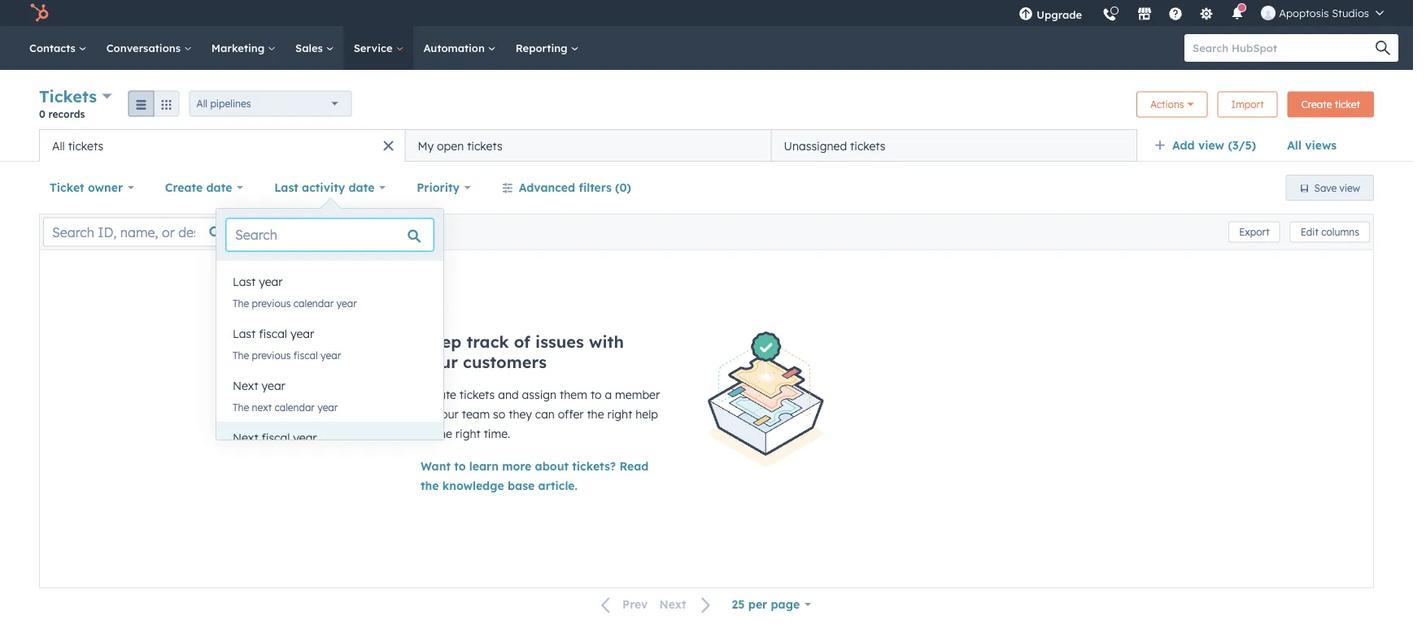 Task type: locate. For each thing, give the bounding box(es) containing it.
year
[[314, 245, 335, 258], [259, 275, 283, 289], [336, 297, 357, 310], [290, 327, 314, 341], [321, 349, 341, 362], [262, 379, 285, 393], [317, 402, 338, 414], [293, 431, 317, 445]]

4 the from the top
[[233, 402, 249, 414]]

tickets right the unassigned
[[850, 139, 886, 153]]

tickets inside all tickets button
[[68, 139, 103, 153]]

2 the from the top
[[233, 297, 249, 310]]

1 vertical spatial your
[[435, 408, 459, 422]]

all for all views
[[1287, 138, 1302, 153]]

all for all pipelines
[[197, 98, 208, 110]]

create ticket
[[1302, 98, 1360, 111]]

tickets inside the create tickets and assign them to a member of your team so they can offer the right help at the right time.
[[460, 388, 495, 402]]

next fiscal year
[[233, 431, 317, 445]]

member
[[615, 388, 660, 402]]

0 vertical spatial view
[[1198, 138, 1225, 153]]

customers
[[463, 352, 547, 373]]

1 vertical spatial calendar
[[275, 402, 315, 414]]

calendar inside "last year the previous calendar year"
[[294, 297, 334, 310]]

fiscal down next
[[262, 431, 290, 445]]

0 vertical spatial to
[[352, 245, 361, 258]]

create for create tickets and assign them to a member of your team so they can offer the right help at the right time.
[[421, 388, 456, 402]]

0 vertical spatial right
[[607, 408, 633, 422]]

0 vertical spatial calendar
[[294, 297, 334, 310]]

next year the next calendar year
[[233, 379, 338, 414]]

apoptosis studios button
[[1252, 0, 1394, 26]]

next right prev
[[659, 598, 686, 612]]

reporting link
[[506, 26, 589, 70]]

ticket owner button
[[39, 172, 145, 204]]

track
[[467, 332, 509, 352]]

last down current
[[233, 275, 256, 289]]

year up next year button
[[321, 349, 341, 362]]

create inside button
[[1302, 98, 1332, 111]]

add view (3/5)
[[1173, 138, 1256, 153]]

the right offer
[[587, 408, 604, 422]]

1 vertical spatial next
[[233, 431, 258, 445]]

sales
[[295, 41, 326, 55]]

last down "last year the previous calendar year"
[[233, 327, 256, 341]]

0 horizontal spatial to
[[352, 245, 361, 258]]

next for fiscal
[[233, 431, 258, 445]]

0 horizontal spatial all
[[52, 139, 65, 153]]

next inside "next year the next calendar year"
[[233, 379, 258, 393]]

right down a
[[607, 408, 633, 422]]

the current fiscal year up to now
[[233, 245, 383, 258]]

last inside "last year the previous calendar year"
[[233, 275, 256, 289]]

tickets for create tickets and assign them to a member of your team so they can offer the right help at the right time.
[[460, 388, 495, 402]]

all inside popup button
[[197, 98, 208, 110]]

the up "next year the next calendar year" at the bottom of page
[[233, 349, 249, 362]]

2 vertical spatial last
[[233, 327, 256, 341]]

tickets up the team
[[460, 388, 495, 402]]

the
[[233, 245, 249, 258], [233, 297, 249, 310], [233, 349, 249, 362], [233, 402, 249, 414]]

can
[[535, 408, 555, 422]]

issues
[[535, 332, 584, 352]]

date right activity
[[349, 181, 375, 195]]

last for last year the previous calendar year
[[233, 275, 256, 289]]

to right up
[[352, 245, 361, 258]]

view for save
[[1340, 182, 1360, 194]]

reporting
[[516, 41, 571, 55]]

a
[[605, 388, 612, 402]]

actions button
[[1137, 92, 1208, 118]]

2 vertical spatial to
[[454, 460, 466, 474]]

year down "next year the next calendar year" at the bottom of page
[[293, 431, 317, 445]]

marketing
[[211, 41, 268, 55]]

next inside button
[[233, 431, 258, 445]]

your left track
[[421, 352, 458, 373]]

calling icon image
[[1103, 8, 1117, 23]]

save view button
[[1286, 175, 1374, 201]]

of right track
[[514, 332, 530, 352]]

create left ticket
[[1302, 98, 1332, 111]]

0 horizontal spatial view
[[1198, 138, 1225, 153]]

2 vertical spatial next
[[659, 598, 686, 612]]

the down "want" at the bottom
[[421, 479, 439, 493]]

0 vertical spatial create
[[1302, 98, 1332, 111]]

2 vertical spatial create
[[421, 388, 456, 402]]

ticket
[[1335, 98, 1360, 111]]

2 horizontal spatial to
[[591, 388, 602, 402]]

unassigned
[[784, 139, 847, 153]]

tickets for all tickets
[[68, 139, 103, 153]]

right down the team
[[456, 427, 481, 441]]

they
[[509, 408, 532, 422]]

calendar right next
[[275, 402, 315, 414]]

create up at
[[421, 388, 456, 402]]

last inside the last fiscal year the previous fiscal year
[[233, 327, 256, 341]]

0 horizontal spatial of
[[421, 408, 432, 422]]

calling icon button
[[1096, 2, 1124, 26]]

to for a
[[591, 388, 602, 402]]

next
[[233, 379, 258, 393], [233, 431, 258, 445], [659, 598, 686, 612]]

previous up "next year the next calendar year" at the bottom of page
[[252, 349, 291, 362]]

calendar up last fiscal year button at the left of the page
[[294, 297, 334, 310]]

next down next
[[233, 431, 258, 445]]

last left activity
[[274, 181, 298, 195]]

all down 0 records
[[52, 139, 65, 153]]

tickets banner
[[39, 85, 1374, 129]]

0 vertical spatial previous
[[252, 297, 291, 310]]

automation
[[423, 41, 488, 55]]

the right at
[[435, 427, 452, 441]]

0 records
[[39, 108, 85, 120]]

3 the from the top
[[233, 349, 249, 362]]

view inside save view button
[[1340, 182, 1360, 194]]

create
[[1302, 98, 1332, 111], [165, 181, 203, 195], [421, 388, 456, 402]]

views
[[1305, 138, 1337, 153]]

group
[[128, 91, 179, 117]]

add view (3/5) button
[[1144, 129, 1277, 162]]

date down all tickets button
[[206, 181, 232, 195]]

calendar inside "next year the next calendar year"
[[275, 402, 315, 414]]

to inside want to learn more about tickets? read the knowledge base article.
[[454, 460, 466, 474]]

next up next
[[233, 379, 258, 393]]

fiscal inside button
[[262, 431, 290, 445]]

create down all tickets button
[[165, 181, 203, 195]]

tickets down records
[[68, 139, 103, 153]]

last for last activity date
[[274, 181, 298, 195]]

menu
[[1009, 0, 1394, 32]]

knowledge
[[442, 479, 504, 493]]

the
[[587, 408, 604, 422], [435, 427, 452, 441], [421, 479, 439, 493]]

all pipelines button
[[189, 91, 352, 117]]

to inside list box
[[352, 245, 361, 258]]

1 vertical spatial right
[[456, 427, 481, 441]]

year left up
[[314, 245, 335, 258]]

create inside the create tickets and assign them to a member of your team so they can offer the right help at the right time.
[[421, 388, 456, 402]]

previous inside the last fiscal year the previous fiscal year
[[252, 349, 291, 362]]

2 previous from the top
[[252, 349, 291, 362]]

(0)
[[615, 181, 631, 195]]

2 vertical spatial the
[[421, 479, 439, 493]]

0 horizontal spatial right
[[456, 427, 481, 441]]

view inside add view (3/5) popup button
[[1198, 138, 1225, 153]]

all tickets button
[[39, 129, 405, 162]]

the left next
[[233, 402, 249, 414]]

1 vertical spatial previous
[[252, 349, 291, 362]]

1 date from the left
[[206, 181, 232, 195]]

all left pipelines
[[197, 98, 208, 110]]

the inside "last year the previous calendar year"
[[233, 297, 249, 310]]

1 vertical spatial of
[[421, 408, 432, 422]]

calendar
[[294, 297, 334, 310], [275, 402, 315, 414]]

1 vertical spatial view
[[1340, 182, 1360, 194]]

to inside the create tickets and assign them to a member of your team so they can offer the right help at the right time.
[[591, 388, 602, 402]]

edit columns button
[[1290, 222, 1370, 243]]

assign
[[522, 388, 557, 402]]

year down current
[[259, 275, 283, 289]]

to up knowledge on the left of the page
[[454, 460, 466, 474]]

create date
[[165, 181, 232, 195]]

0 vertical spatial last
[[274, 181, 298, 195]]

create inside popup button
[[165, 181, 203, 195]]

of inside the create tickets and assign them to a member of your team so they can offer the right help at the right time.
[[421, 408, 432, 422]]

page
[[771, 598, 800, 612]]

export button
[[1229, 222, 1280, 243]]

2 date from the left
[[349, 181, 375, 195]]

your left the team
[[435, 408, 459, 422]]

tickets inside unassigned tickets button
[[850, 139, 886, 153]]

1 vertical spatial last
[[233, 275, 256, 289]]

the up the last fiscal year the previous fiscal year
[[233, 297, 249, 310]]

last
[[274, 181, 298, 195], [233, 275, 256, 289], [233, 327, 256, 341]]

of inside keep track of issues with your customers
[[514, 332, 530, 352]]

edit columns
[[1301, 226, 1360, 238]]

fiscal right current
[[287, 245, 312, 258]]

settings image
[[1200, 7, 1214, 22]]

to left a
[[591, 388, 602, 402]]

last year button
[[216, 266, 444, 299]]

Search HubSpot search field
[[1185, 34, 1384, 62]]

2 horizontal spatial all
[[1287, 138, 1302, 153]]

keep
[[421, 332, 462, 352]]

1 horizontal spatial create
[[421, 388, 456, 402]]

1 horizontal spatial date
[[349, 181, 375, 195]]

my
[[418, 139, 434, 153]]

1 horizontal spatial all
[[197, 98, 208, 110]]

0 vertical spatial next
[[233, 379, 258, 393]]

tara schultz image
[[1261, 6, 1276, 20]]

ticket
[[50, 181, 84, 195]]

learn
[[469, 460, 499, 474]]

tickets right open
[[467, 139, 503, 153]]

list box containing last year
[[216, 214, 444, 474]]

1 vertical spatial to
[[591, 388, 602, 402]]

view right add
[[1198, 138, 1225, 153]]

create date button
[[154, 172, 254, 204]]

date
[[206, 181, 232, 195], [349, 181, 375, 195]]

more
[[502, 460, 532, 474]]

all left views
[[1287, 138, 1302, 153]]

group inside tickets banner
[[128, 91, 179, 117]]

0 horizontal spatial create
[[165, 181, 203, 195]]

current
[[252, 245, 284, 258]]

1 previous from the top
[[252, 297, 291, 310]]

last activity date button
[[264, 172, 396, 204]]

0 vertical spatial your
[[421, 352, 458, 373]]

all inside button
[[52, 139, 65, 153]]

of up at
[[421, 408, 432, 422]]

next for year
[[233, 379, 258, 393]]

the left current
[[233, 245, 249, 258]]

2 horizontal spatial create
[[1302, 98, 1332, 111]]

unassigned tickets button
[[771, 129, 1138, 162]]

and
[[498, 388, 519, 402]]

1 horizontal spatial to
[[454, 460, 466, 474]]

menu containing apoptosis studios
[[1009, 0, 1394, 32]]

1 vertical spatial create
[[165, 181, 203, 195]]

save view
[[1315, 182, 1360, 194]]

previous
[[252, 297, 291, 310], [252, 349, 291, 362]]

advanced filters (0) button
[[491, 172, 642, 204]]

view right save at the top
[[1340, 182, 1360, 194]]

actions
[[1150, 98, 1184, 111]]

last inside "dropdown button"
[[274, 181, 298, 195]]

previous up the last fiscal year the previous fiscal year
[[252, 297, 291, 310]]

1 horizontal spatial view
[[1340, 182, 1360, 194]]

list box
[[216, 214, 444, 474]]

help button
[[1162, 0, 1190, 26]]

1 horizontal spatial of
[[514, 332, 530, 352]]

tickets inside my open tickets button
[[467, 139, 503, 153]]

0 horizontal spatial date
[[206, 181, 232, 195]]

marketplaces button
[[1128, 0, 1162, 26]]

0 vertical spatial of
[[514, 332, 530, 352]]

1 horizontal spatial right
[[607, 408, 633, 422]]



Task type: vqa. For each thing, say whether or not it's contained in the screenshot.
business
no



Task type: describe. For each thing, give the bounding box(es) containing it.
to for now
[[352, 245, 361, 258]]

year up next fiscal year button
[[317, 402, 338, 414]]

your inside keep track of issues with your customers
[[421, 352, 458, 373]]

tickets?
[[572, 460, 616, 474]]

create for create ticket
[[1302, 98, 1332, 111]]

import
[[1232, 98, 1264, 111]]

date inside "dropdown button"
[[349, 181, 375, 195]]

upgrade image
[[1019, 7, 1033, 22]]

time.
[[484, 427, 510, 441]]

export
[[1239, 226, 1270, 238]]

next button
[[654, 595, 721, 616]]

advanced filters (0)
[[519, 181, 631, 195]]

prev
[[622, 598, 648, 612]]

priority button
[[406, 172, 481, 204]]

notifications button
[[1224, 0, 1252, 26]]

advanced
[[519, 181, 575, 195]]

next year button
[[216, 370, 444, 403]]

notifications image
[[1230, 7, 1245, 22]]

search image
[[1376, 41, 1391, 55]]

service link
[[344, 26, 414, 70]]

them
[[560, 388, 587, 402]]

per
[[748, 598, 767, 612]]

0 vertical spatial the
[[587, 408, 604, 422]]

columns
[[1322, 226, 1360, 238]]

next fiscal year button
[[216, 422, 444, 455]]

the inside want to learn more about tickets? read the knowledge base article.
[[421, 479, 439, 493]]

create for create date
[[165, 181, 203, 195]]

at
[[421, 427, 432, 441]]

last year the previous calendar year
[[233, 275, 357, 310]]

the inside "next year the next calendar year"
[[233, 402, 249, 414]]

read
[[620, 460, 649, 474]]

prev button
[[592, 595, 654, 616]]

open
[[437, 139, 464, 153]]

last for last fiscal year the previous fiscal year
[[233, 327, 256, 341]]

keep track of issues with your customers
[[421, 332, 624, 373]]

conversations link
[[97, 26, 202, 70]]

0
[[39, 108, 45, 120]]

contacts link
[[20, 26, 97, 70]]

team
[[462, 408, 490, 422]]

calendar for next year
[[275, 402, 315, 414]]

your inside the create tickets and assign them to a member of your team so they can offer the right help at the right time.
[[435, 408, 459, 422]]

marketplaces image
[[1138, 7, 1152, 22]]

search button
[[1368, 34, 1399, 62]]

date inside popup button
[[206, 181, 232, 195]]

automation link
[[414, 26, 506, 70]]

upgrade
[[1037, 8, 1082, 21]]

article.
[[538, 479, 578, 493]]

import button
[[1218, 92, 1278, 118]]

all views
[[1287, 138, 1337, 153]]

want to learn more about tickets? read the knowledge base article. link
[[421, 460, 649, 493]]

base
[[508, 479, 535, 493]]

create tickets and assign them to a member of your team so they can offer the right help at the right time.
[[421, 388, 660, 441]]

Search search field
[[226, 219, 434, 251]]

apoptosis
[[1279, 6, 1329, 20]]

1 the from the top
[[233, 245, 249, 258]]

up
[[337, 245, 349, 258]]

edit
[[1301, 226, 1319, 238]]

hubspot link
[[20, 3, 61, 23]]

pagination navigation
[[592, 595, 721, 616]]

so
[[493, 408, 506, 422]]

help image
[[1169, 7, 1183, 22]]

about
[[535, 460, 569, 474]]

unassigned tickets
[[784, 139, 886, 153]]

conversations
[[106, 41, 184, 55]]

owner
[[88, 181, 123, 195]]

last activity date
[[274, 181, 375, 195]]

year up last fiscal year button at the left of the page
[[336, 297, 357, 310]]

25 per page button
[[721, 589, 822, 622]]

marketing link
[[202, 26, 286, 70]]

year up next
[[262, 379, 285, 393]]

settings link
[[1190, 0, 1224, 26]]

tickets for unassigned tickets
[[850, 139, 886, 153]]

my open tickets
[[418, 139, 503, 153]]

1 vertical spatial the
[[435, 427, 452, 441]]

priority
[[417, 181, 460, 195]]

filters
[[579, 181, 612, 195]]

calendar for last year
[[294, 297, 334, 310]]

view for add
[[1198, 138, 1225, 153]]

25 per page
[[732, 598, 800, 612]]

tickets button
[[39, 85, 112, 108]]

ticket owner
[[50, 181, 123, 195]]

save
[[1315, 182, 1337, 194]]

fiscal up next year button
[[294, 349, 318, 362]]

year inside button
[[293, 431, 317, 445]]

add
[[1173, 138, 1195, 153]]

tickets
[[39, 86, 97, 107]]

fiscal down "last year the previous calendar year"
[[259, 327, 287, 341]]

my open tickets button
[[405, 129, 771, 162]]

offer
[[558, 408, 584, 422]]

year down "last year the previous calendar year"
[[290, 327, 314, 341]]

previous inside "last year the previous calendar year"
[[252, 297, 291, 310]]

Search ID, name, or description search field
[[43, 218, 235, 247]]

help
[[636, 408, 658, 422]]

the inside the last fiscal year the previous fiscal year
[[233, 349, 249, 362]]

pipelines
[[210, 98, 251, 110]]

all for all tickets
[[52, 139, 65, 153]]

want
[[421, 460, 451, 474]]

next inside 'button'
[[659, 598, 686, 612]]

apoptosis studios
[[1279, 6, 1369, 20]]

want to learn more about tickets? read the knowledge base article.
[[421, 460, 649, 493]]

next
[[252, 402, 272, 414]]

records
[[48, 108, 85, 120]]

hubspot image
[[29, 3, 49, 23]]

studios
[[1332, 6, 1369, 20]]

service
[[354, 41, 396, 55]]



